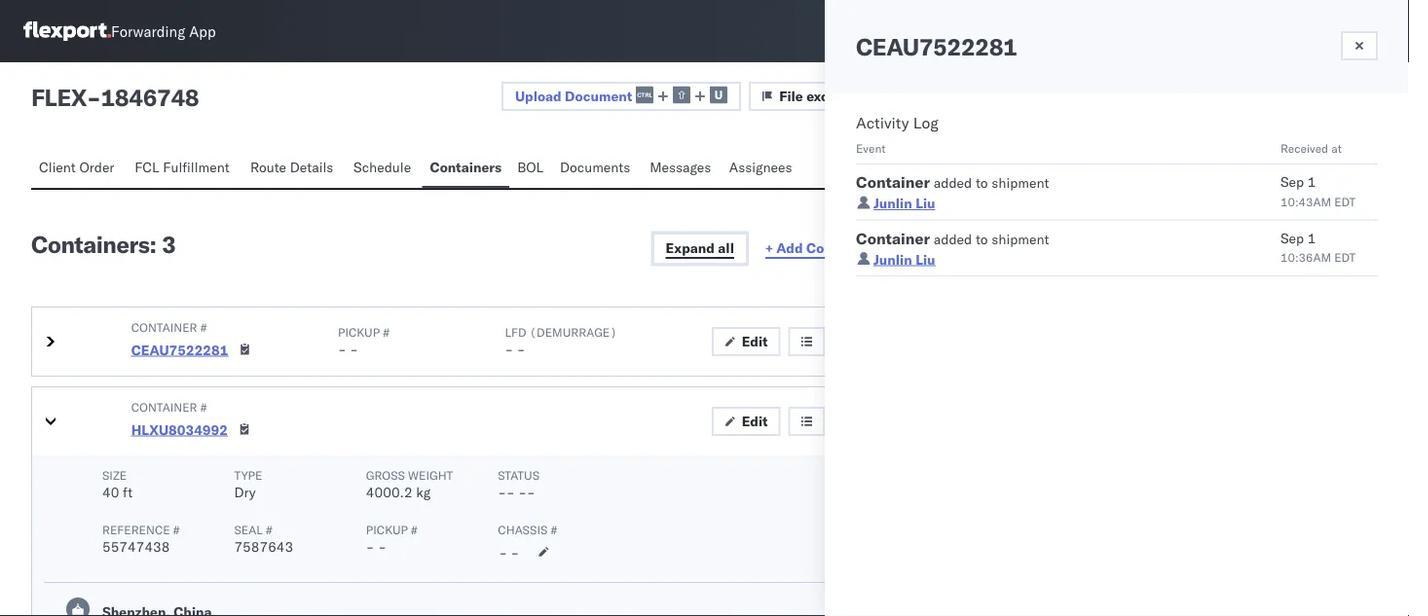 Task type: locate. For each thing, give the bounding box(es) containing it.
0 horizontal spatial messages button
[[642, 150, 721, 188]]

sep inside sep 1 10:36am edt
[[1281, 229, 1304, 246]]

1 edit button from the top
[[712, 327, 781, 356]]

1 vertical spatial pickup
[[366, 522, 408, 537]]

edit button
[[712, 327, 781, 356], [712, 407, 781, 436]]

document
[[565, 87, 632, 104]]

1
[[1308, 173, 1316, 190], [1308, 229, 1316, 246]]

container added to shipment
[[856, 172, 1049, 192], [856, 228, 1049, 248]]

1 inside sep 1 10:36am edt
[[1308, 229, 1316, 246]]

fcl inside fcl fulfillment button
[[135, 159, 159, 176]]

to up 'overview'
[[976, 174, 988, 191]]

edit for second edit button
[[742, 413, 768, 430]]

4000.2
[[366, 484, 413, 501]]

2 to from the top
[[976, 230, 988, 247]]

1 for sep 1 10:43am edt
[[1308, 173, 1316, 190]]

order
[[79, 159, 114, 176]]

container # up hlxu8034992
[[131, 400, 207, 414]]

1 junlin from the top
[[873, 195, 912, 212]]

0 vertical spatial edit
[[742, 333, 768, 350]]

fcl fulfillment
[[135, 159, 229, 176]]

os button
[[1341, 9, 1386, 54]]

bol button
[[509, 150, 552, 188]]

0 vertical spatial container #
[[131, 320, 207, 334]]

0 vertical spatial container added to shipment
[[856, 172, 1049, 192]]

10:36am
[[1281, 250, 1331, 265]]

shipment for sep 1 10:36am edt
[[992, 230, 1049, 247]]

0 horizontal spatial 1846748
[[101, 83, 199, 112]]

container added to shipment for sep 1 10:36am edt
[[856, 228, 1049, 248]]

container left shipment
[[856, 228, 930, 248]]

1 vertical spatial messages
[[650, 159, 711, 176]]

test
[[949, 249, 980, 266]]

reference # 55747438
[[102, 522, 180, 556]]

upload
[[515, 87, 562, 104]]

sep up 10:43am
[[1281, 173, 1304, 190]]

2 container # from the top
[[131, 400, 207, 414]]

ft
[[123, 484, 133, 501]]

sep inside sep 1 10:43am edt
[[1281, 173, 1304, 190]]

2 edit from the top
[[742, 413, 768, 430]]

file exception button
[[749, 82, 883, 111], [749, 82, 883, 111]]

messages button left assignees
[[642, 150, 721, 188]]

0 vertical spatial edt
[[1334, 194, 1356, 209]]

documents button
[[552, 150, 642, 188]]

fcl inside shipment name test fcl
[[984, 249, 1009, 266]]

container added to shipment up 'overview'
[[856, 172, 1049, 192]]

1846748
[[990, 77, 1058, 96], [101, 83, 199, 112]]

1 edt from the top
[[1334, 194, 1356, 209]]

1 vertical spatial junlin liu
[[873, 251, 935, 268]]

edt inside sep 1 10:36am edt
[[1334, 250, 1356, 265]]

1 1 from the top
[[1308, 173, 1316, 190]]

edt right 10:43am
[[1334, 194, 1356, 209]]

2 liu from the top
[[916, 251, 935, 268]]

container inside button
[[806, 240, 871, 257]]

upload document
[[515, 87, 632, 104]]

containers:
[[31, 230, 156, 259]]

1 vertical spatial added
[[934, 230, 972, 247]]

1 edit from the top
[[742, 333, 768, 350]]

route details
[[250, 159, 333, 176]]

1 vertical spatial pickup # - -
[[366, 522, 417, 556]]

40
[[102, 484, 119, 501]]

+ add container button
[[754, 234, 883, 263]]

shipment name test fcl
[[949, 233, 1045, 266]]

0 horizontal spatial ceau7522281
[[131, 341, 228, 358]]

1 container added to shipment from the top
[[856, 172, 1049, 192]]

1 vertical spatial shipment
[[992, 230, 1049, 247]]

added
[[934, 174, 972, 191], [934, 230, 972, 247]]

junlin liu button for sep 1 10:36am edt
[[873, 251, 935, 268]]

1 up 10:36am
[[1308, 229, 1316, 246]]

2 container added to shipment from the top
[[856, 228, 1049, 248]]

1 vertical spatial container added to shipment
[[856, 228, 1049, 248]]

shipment up 'overview'
[[992, 174, 1049, 191]]

ceau7522281
[[856, 32, 1017, 61], [131, 341, 228, 358]]

1 horizontal spatial fcl
[[984, 249, 1009, 266]]

2 junlin from the top
[[873, 251, 912, 268]]

2 sep from the top
[[1281, 229, 1304, 246]]

1 vertical spatial junlin liu button
[[873, 251, 935, 268]]

sep 1 10:36am edt
[[1281, 229, 1356, 265]]

fcl left fulfillment
[[135, 159, 159, 176]]

1 liu from the top
[[916, 195, 935, 212]]

1 for sep 1 10:36am edt
[[1308, 229, 1316, 246]]

0 vertical spatial ceau7522281
[[856, 32, 1017, 61]]

1 vertical spatial edit button
[[712, 407, 781, 436]]

pickup # - -
[[338, 325, 389, 358], [366, 522, 417, 556]]

lfd (demurrage) - -
[[505, 325, 617, 358]]

1 vertical spatial fcl
[[984, 249, 1009, 266]]

0 vertical spatial messages
[[1325, 125, 1386, 142]]

liu left 'overview'
[[916, 195, 935, 212]]

file
[[779, 88, 803, 105]]

junlin left test
[[873, 251, 912, 268]]

type
[[234, 468, 262, 483]]

1 vertical spatial edit
[[742, 413, 768, 430]]

1 junlin liu button from the top
[[873, 195, 935, 212]]

1 vertical spatial edt
[[1334, 250, 1356, 265]]

container up hlxu8034992
[[131, 400, 197, 414]]

edt inside sep 1 10:43am edt
[[1334, 194, 1356, 209]]

at
[[1331, 141, 1342, 155]]

edt
[[1334, 194, 1356, 209], [1334, 250, 1356, 265]]

1 vertical spatial 1
[[1308, 229, 1316, 246]]

0 vertical spatial 1
[[1308, 173, 1316, 190]]

0 horizontal spatial fcl
[[135, 159, 159, 176]]

1 vertical spatial junlin
[[873, 251, 912, 268]]

0 vertical spatial liu
[[916, 195, 935, 212]]

schedule
[[354, 159, 411, 176]]

taixiang
[[1243, 269, 1294, 286]]

to up test
[[976, 230, 988, 247]]

edit
[[742, 333, 768, 350], [742, 413, 768, 430]]

1 vertical spatial sep
[[1281, 229, 1304, 246]]

1 to from the top
[[976, 174, 988, 191]]

junlin liu left test
[[873, 251, 935, 268]]

pickup # - - for chassis #
[[366, 522, 417, 556]]

route details button
[[242, 150, 346, 188]]

1 container # from the top
[[131, 320, 207, 334]]

1 horizontal spatial messages
[[1325, 125, 1386, 142]]

0 vertical spatial fcl
[[135, 159, 159, 176]]

2 junlin liu from the top
[[873, 251, 935, 268]]

2 junlin liu button from the top
[[873, 251, 935, 268]]

documents
[[560, 159, 630, 176]]

55747438
[[102, 538, 170, 556]]

2 1 from the top
[[1308, 229, 1316, 246]]

liu left test
[[916, 251, 935, 268]]

1 vertical spatial to
[[976, 230, 988, 247]]

-
[[87, 83, 101, 112], [338, 341, 346, 358], [350, 341, 358, 358], [505, 341, 513, 358], [517, 341, 525, 358], [498, 484, 506, 501], [506, 484, 515, 501], [518, 484, 527, 501], [527, 484, 535, 501], [366, 538, 374, 556], [378, 538, 386, 556], [499, 544, 507, 561], [511, 544, 519, 561]]

liu
[[916, 195, 935, 212], [916, 251, 935, 268]]

added up 'overview'
[[934, 174, 972, 191]]

1 added from the top
[[934, 174, 972, 191]]

container # for ceau7522281
[[131, 320, 207, 334]]

junlin liu button
[[873, 195, 935, 212], [873, 251, 935, 268]]

junlin liu button left test
[[873, 251, 935, 268]]

2 shipment from the top
[[992, 230, 1049, 247]]

0 vertical spatial junlin
[[873, 195, 912, 212]]

size
[[102, 468, 127, 483]]

0 vertical spatial junlin liu
[[873, 195, 935, 212]]

assignees
[[729, 159, 792, 176]]

edt for sep 1 10:43am edt
[[1334, 194, 1356, 209]]

0 vertical spatial junlin liu button
[[873, 195, 935, 212]]

# inside seal # 7587643
[[266, 522, 272, 537]]

messages down client
[[1325, 125, 1386, 142]]

1 shipment from the top
[[992, 174, 1049, 191]]

dry
[[234, 484, 256, 501]]

chassis #
[[498, 522, 557, 537]]

0 vertical spatial edit button
[[712, 327, 781, 356]]

2 added from the top
[[934, 230, 972, 247]]

sep up the shen at the right top of the page
[[1281, 229, 1304, 246]]

edt for sep 1 10:36am edt
[[1334, 250, 1356, 265]]

bosch shen zhen taixiang plant link
[[1243, 249, 1351, 286]]

junlin liu button down event
[[873, 195, 935, 212]]

1 sep from the top
[[1281, 173, 1304, 190]]

0 vertical spatial shipment
[[992, 174, 1049, 191]]

1 up 10:43am
[[1308, 173, 1316, 190]]

junlin liu down event
[[873, 195, 935, 212]]

1 vertical spatial liu
[[916, 251, 935, 268]]

container # up ceau7522281 button
[[131, 320, 207, 334]]

messages button
[[1317, 116, 1397, 173], [642, 150, 721, 188]]

0 vertical spatial sep
[[1281, 173, 1304, 190]]

1 vertical spatial ceau7522281
[[131, 341, 228, 358]]

containers button
[[422, 150, 509, 188]]

edt down location on the right of page
[[1334, 250, 1356, 265]]

fcl down shipment
[[984, 249, 1009, 266]]

2 edt from the top
[[1334, 250, 1356, 265]]

0 vertical spatial pickup # - -
[[338, 325, 389, 358]]

messages
[[1325, 125, 1386, 142], [650, 159, 711, 176]]

ceau7522281 up flex-
[[856, 32, 1017, 61]]

expand all
[[666, 240, 734, 257]]

bosch
[[1243, 249, 1281, 266]]

messages button down client
[[1317, 116, 1397, 173]]

0 vertical spatial added
[[934, 174, 972, 191]]

sep
[[1281, 173, 1304, 190], [1281, 229, 1304, 246]]

# inside reference # 55747438
[[173, 522, 180, 537]]

status
[[498, 468, 540, 483]]

junlin down event
[[873, 195, 912, 212]]

1 horizontal spatial ceau7522281
[[856, 32, 1017, 61]]

added up test
[[934, 230, 972, 247]]

1 inside sep 1 10:43am edt
[[1308, 173, 1316, 190]]

messages left assignees
[[650, 159, 711, 176]]

container right add
[[806, 240, 871, 257]]

container #
[[131, 320, 207, 334], [131, 400, 207, 414]]

flex - 1846748
[[31, 83, 199, 112]]

received
[[1281, 141, 1328, 155]]

liu for sep 1 10:43am edt
[[916, 195, 935, 212]]

junlin liu
[[873, 195, 935, 212], [873, 251, 935, 268]]

assignees button
[[721, 150, 803, 188]]

0 vertical spatial to
[[976, 174, 988, 191]]

0 vertical spatial pickup
[[338, 325, 380, 339]]

container added to shipment up test
[[856, 228, 1049, 248]]

container
[[856, 172, 930, 192], [856, 228, 930, 248], [806, 240, 871, 257], [131, 320, 197, 334], [131, 400, 197, 414]]

flex-1846748
[[942, 77, 1058, 96]]

activity
[[856, 113, 909, 132]]

ceau7522281 up hlxu8034992
[[131, 341, 228, 358]]

shipment down 'overview'
[[992, 230, 1049, 247]]

1 vertical spatial container #
[[131, 400, 207, 414]]

1 junlin liu from the top
[[873, 195, 935, 212]]



Task type: describe. For each thing, give the bounding box(es) containing it.
client
[[39, 159, 76, 176]]

seal
[[234, 522, 263, 537]]

plant
[[1297, 269, 1329, 286]]

fulfillment
[[163, 159, 229, 176]]

container down event
[[856, 172, 930, 192]]

10:43am
[[1281, 194, 1331, 209]]

1 horizontal spatial messages button
[[1317, 116, 1397, 173]]

2 edit button from the top
[[712, 407, 781, 436]]

fcl fulfillment button
[[127, 150, 242, 188]]

+
[[765, 240, 773, 257]]

expand all button
[[654, 234, 746, 263]]

file exception
[[779, 88, 870, 105]]

shipment
[[949, 233, 1008, 248]]

container up ceau7522281 button
[[131, 320, 197, 334]]

hlxu8034992 button
[[131, 421, 228, 438]]

containers: 3
[[31, 230, 176, 259]]

all
[[718, 240, 734, 257]]

pickup for chassis #
[[366, 522, 408, 537]]

client order
[[39, 159, 114, 176]]

sep 1 10:43am edt
[[1281, 173, 1356, 209]]

expand
[[666, 240, 715, 257]]

Search Shipments (/) text field
[[1036, 17, 1224, 46]]

name
[[1011, 233, 1045, 248]]

liu for sep 1 10:36am edt
[[916, 251, 935, 268]]

to for sep 1 10:36am edt
[[976, 230, 988, 247]]

junlin liu for sep 1 10:36am edt
[[873, 251, 935, 268]]

flex
[[31, 83, 87, 112]]

size 40 ft
[[102, 468, 133, 501]]

activity log
[[856, 113, 939, 132]]

flex-1846748 link
[[942, 77, 1058, 96]]

event
[[856, 141, 886, 155]]

log
[[913, 113, 939, 132]]

0 horizontal spatial messages
[[650, 159, 711, 176]]

add
[[776, 240, 803, 257]]

junlin liu for sep 1 10:43am edt
[[873, 195, 935, 212]]

chassis
[[498, 522, 548, 537]]

status -- --
[[498, 468, 540, 501]]

view as client
[[1252, 88, 1342, 105]]

ceau7522281 button
[[131, 341, 228, 358]]

reference
[[102, 522, 170, 537]]

junlin for sep 1 10:43am edt
[[873, 195, 912, 212]]

view as client button
[[1222, 82, 1355, 111]]

as
[[1287, 88, 1301, 105]]

overview
[[949, 195, 1009, 212]]

(demurrage)
[[529, 325, 617, 339]]

pickup # - - for lfd (demurrage)
[[338, 325, 389, 358]]

- -
[[499, 544, 519, 561]]

pickup for lfd (demurrage)
[[338, 325, 380, 339]]

flex-
[[942, 77, 990, 96]]

os
[[1354, 24, 1373, 38]]

overview button
[[918, 174, 1409, 233]]

exception
[[806, 88, 870, 105]]

container # for hlxu8034992
[[131, 400, 207, 414]]

container added to shipment for sep 1 10:43am edt
[[856, 172, 1049, 192]]

hlxu8034992
[[131, 421, 228, 438]]

app
[[189, 22, 216, 40]]

gross weight 4000.2 kg
[[366, 468, 453, 501]]

bol
[[517, 159, 544, 176]]

kg
[[416, 484, 431, 501]]

flexport. image
[[23, 21, 111, 41]]

route
[[250, 159, 286, 176]]

origin location bosch shen zhen taixiang plant
[[1243, 233, 1351, 286]]

type dry
[[234, 468, 262, 501]]

containers
[[430, 159, 502, 176]]

schedule button
[[346, 150, 422, 188]]

+ add container
[[765, 240, 871, 257]]

to for sep 1 10:43am edt
[[976, 174, 988, 191]]

view
[[1252, 88, 1283, 105]]

location
[[1286, 233, 1343, 248]]

client
[[1305, 88, 1342, 105]]

zhen
[[1320, 249, 1351, 266]]

sep for sep 1 10:36am edt
[[1281, 229, 1304, 246]]

junlin liu button for sep 1 10:43am edt
[[873, 195, 935, 212]]

1 horizontal spatial 1846748
[[990, 77, 1058, 96]]

added for sep 1 10:43am edt
[[934, 174, 972, 191]]

junlin for sep 1 10:36am edt
[[873, 251, 912, 268]]

forwarding app link
[[23, 21, 216, 41]]

upload document button
[[501, 82, 741, 111]]

3
[[162, 230, 176, 259]]

shipment for sep 1 10:43am edt
[[992, 174, 1049, 191]]

forwarding app
[[111, 22, 216, 40]]

client order button
[[31, 150, 127, 188]]

origin
[[1243, 233, 1283, 248]]

gross
[[366, 468, 405, 483]]

seal # 7587643
[[234, 522, 293, 556]]

details
[[290, 159, 333, 176]]

forwarding
[[111, 22, 185, 40]]

edit for 2nd edit button from the bottom of the page
[[742, 333, 768, 350]]

sep for sep 1 10:43am edt
[[1281, 173, 1304, 190]]

7587643
[[234, 538, 293, 556]]

added for sep 1 10:36am edt
[[934, 230, 972, 247]]

received at
[[1281, 141, 1342, 155]]

shen
[[1285, 249, 1316, 266]]



Task type: vqa. For each thing, say whether or not it's contained in the screenshot.


